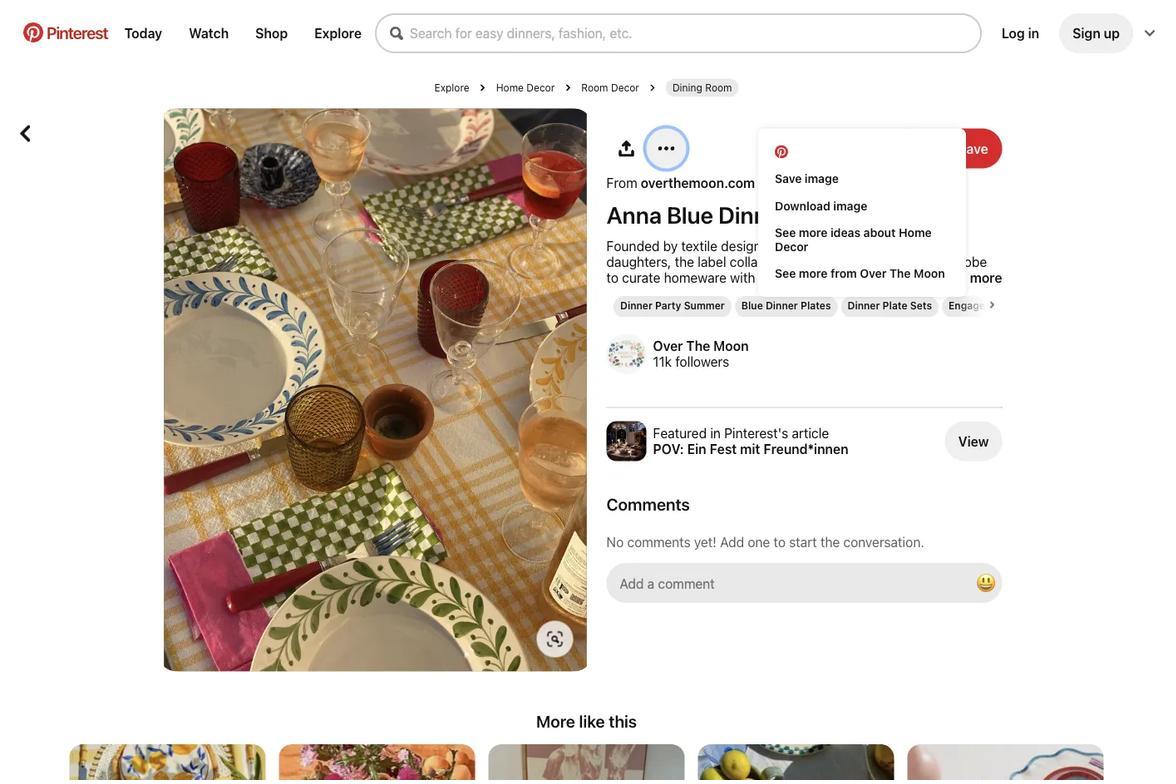 Task type: vqa. For each thing, say whether or not it's contained in the screenshot.
ein
yes



Task type: locate. For each thing, give the bounding box(es) containing it.
plate down 'from'
[[823, 286, 853, 301]]

click to shop image
[[547, 631, 563, 647]]

see
[[775, 226, 796, 239], [775, 267, 796, 280]]

log in button
[[989, 13, 1053, 53]]

see up "blue dinner plates"
[[775, 267, 796, 280]]

dinner party summer link
[[620, 299, 725, 311]]

1 vertical spatial moon
[[714, 338, 749, 354]]

adorned
[[833, 270, 884, 286]]

1 vertical spatial explore
[[434, 82, 470, 93]]

kind.
[[659, 317, 688, 333]]

breadcrumb arrow image for home
[[565, 84, 572, 91]]

2 horizontal spatial with
[[888, 270, 913, 286]]

the down kind.
[[686, 338, 710, 354]]

a up sets
[[916, 270, 924, 286]]

0 vertical spatial over
[[860, 267, 887, 280]]

1 horizontal spatial save
[[958, 141, 988, 156]]

in right the "log"
[[1028, 25, 1040, 41]]

1 horizontal spatial anna
[[716, 286, 747, 301]]

1 vertical spatial image
[[834, 199, 868, 212]]

add
[[720, 534, 744, 550]]

see for see more ideas about
[[775, 226, 796, 239]]

2 horizontal spatial breadcrumb arrow image
[[649, 84, 656, 91]]

to right due
[[634, 301, 646, 317]]

room decor
[[581, 82, 639, 93]]

1 vertical spatial over
[[653, 338, 683, 354]]

blue
[[667, 201, 714, 228], [750, 286, 777, 301], [741, 299, 763, 311]]

2 breadcrumb arrow image from the left
[[565, 84, 572, 91]]

one inside founded by textile designer carolina irving and her two daughters, the label collaborates with artisans across the globe to curate homeware with rich stories. adorned with a brilliant cerulean trim, the anna blue dinner plate is crafted in portugal. due to the handmade quality of the ceramic, each plate is entirely one of a kind.
[[607, 317, 629, 333]]

explore left search icon
[[314, 25, 362, 41]]

the
[[890, 267, 911, 280], [686, 338, 710, 354]]

explore link left search icon
[[308, 19, 368, 48]]

in inside founded by textile designer carolina irving and her two daughters, the label collaborates with artisans across the globe to curate homeware with rich stories. adorned with a brilliant cerulean trim, the anna blue dinner plate is crafted in portugal. due to the handmade quality of the ceramic, each plate is entirely one of a kind.
[[917, 286, 927, 301]]

2 horizontal spatial decor
[[775, 239, 809, 253]]

breadcrumb arrow image
[[480, 84, 486, 91], [565, 84, 572, 91], [649, 84, 656, 91]]

0 horizontal spatial room
[[581, 82, 608, 93]]

collaborates
[[730, 254, 804, 270]]

with
[[807, 254, 833, 270], [730, 270, 755, 286], [888, 270, 913, 286]]

pinterest logo image
[[775, 145, 788, 158]]

room
[[581, 82, 608, 93], [705, 82, 732, 93]]

blue down collaborates
[[750, 286, 777, 301]]

over
[[860, 267, 887, 280], [653, 338, 683, 354]]

0 vertical spatial explore link
[[308, 19, 368, 48]]

a table set with plates, glasses and napkins image
[[164, 109, 587, 671], [164, 109, 587, 672]]

anna blue dinner plate
[[607, 201, 847, 228]]

image up ideas
[[834, 199, 868, 212]]

image up the download image at the top right of page
[[805, 172, 839, 185]]

summer
[[684, 299, 725, 311]]

1 horizontal spatial moon
[[914, 267, 945, 280]]

more for see more from over the moon
[[799, 267, 828, 280]]

0 horizontal spatial anna
[[607, 201, 662, 228]]

the inside over the moon 11k followers
[[686, 338, 710, 354]]

a left kind.
[[648, 317, 655, 333]]

fest
[[710, 441, 737, 457]]

in for featured in pinterest's article pov: ein fest mit freund*innen
[[710, 425, 721, 441]]

1 horizontal spatial in
[[917, 286, 927, 301]]

breadcrumb arrow image left room decor link
[[565, 84, 572, 91]]

0 horizontal spatial save
[[775, 172, 802, 185]]

two yellow and blue plates sitting on top of a table next to glasses, silverware and utensils image
[[69, 744, 266, 780]]

1 horizontal spatial over
[[860, 267, 887, 280]]

1 vertical spatial anna
[[716, 286, 747, 301]]

1 horizontal spatial of
[[784, 301, 796, 317]]

0 vertical spatial home decor
[[496, 82, 555, 93]]

0 vertical spatial in
[[1028, 25, 1040, 41]]

see down download
[[775, 226, 796, 239]]

1 vertical spatial a
[[648, 317, 655, 333]]

this
[[609, 711, 637, 731]]

1 horizontal spatial home
[[899, 226, 932, 239]]

0 vertical spatial a
[[916, 270, 924, 286]]

pov:
[[653, 441, 684, 457]]

0 vertical spatial image
[[805, 172, 839, 185]]

over down kind.
[[653, 338, 683, 354]]

the table is set with flowers and fruit image
[[279, 744, 475, 780]]

1 horizontal spatial is
[[943, 301, 953, 317]]

two
[[916, 238, 938, 254]]

decor up collaborates
[[775, 239, 809, 253]]

1 vertical spatial to
[[634, 301, 646, 317]]

anna down label
[[716, 286, 747, 301]]

comments
[[607, 494, 690, 514]]

1 horizontal spatial decor
[[611, 82, 639, 93]]

0 horizontal spatial home
[[496, 82, 524, 93]]

one right add
[[748, 534, 770, 550]]

pov: ein fest mit freund*innen link
[[653, 441, 849, 457]]

founded by textile designer carolina irving and her two daughters, the label collaborates with artisans across the globe to curate homeware with rich stories. adorned with a brilliant cerulean trim, the anna blue dinner plate is crafted in portugal. due to the handmade quality of the ceramic, each plate is entirely one of a kind.
[[607, 238, 1001, 333]]

freund*innen
[[764, 441, 849, 457]]

plate inside founded by textile designer carolina irving and her two daughters, the label collaborates with artisans across the globe to curate homeware with rich stories. adorned with a brilliant cerulean trim, the anna blue dinner plate is crafted in portugal. due to the handmade quality of the ceramic, each plate is entirely one of a kind.
[[823, 286, 853, 301]]

the
[[675, 254, 694, 270], [930, 254, 950, 270], [693, 286, 712, 301], [650, 301, 669, 317], [799, 301, 819, 317], [821, 534, 840, 550]]

more for ... more
[[970, 270, 1002, 286]]

moon down two
[[914, 267, 945, 280]]

moon down handmade
[[714, 338, 749, 354]]

0 horizontal spatial in
[[710, 425, 721, 441]]

2 horizontal spatial in
[[1028, 25, 1040, 41]]

0 horizontal spatial breadcrumb arrow image
[[480, 84, 486, 91]]

home decor link
[[496, 82, 555, 93]]

decor left "dining"
[[611, 82, 639, 93]]

2 vertical spatial in
[[710, 425, 721, 441]]

room right "dining"
[[705, 82, 732, 93]]

1 vertical spatial home decor
[[775, 226, 932, 253]]

in right crafted
[[917, 286, 927, 301]]

1 vertical spatial the
[[686, 338, 710, 354]]

of
[[784, 301, 796, 317], [633, 317, 645, 333]]

dinner inside founded by textile designer carolina irving and her two daughters, the label collaborates with artisans across the globe to curate homeware with rich stories. adorned with a brilliant cerulean trim, the anna blue dinner plate is crafted in portugal. due to the handmade quality of the ceramic, each plate is entirely one of a kind.
[[780, 286, 820, 301]]

plate
[[910, 301, 940, 317]]

blue dinner plates
[[741, 299, 831, 311]]

save button
[[944, 128, 1002, 168]]

3 breadcrumb arrow image from the left
[[649, 84, 656, 91]]

0 vertical spatial to
[[607, 270, 619, 286]]

of right due
[[633, 317, 645, 333]]

0 vertical spatial the
[[890, 267, 911, 280]]

1 see from the top
[[775, 226, 796, 239]]

0 horizontal spatial one
[[607, 317, 629, 333]]

explore link left the home decor link
[[434, 82, 470, 93]]

anna
[[607, 201, 662, 228], [716, 286, 747, 301]]

in right ein
[[710, 425, 721, 441]]

0 vertical spatial anna
[[607, 201, 662, 228]]

anna inside founded by textile designer carolina irving and her two daughters, the label collaborates with artisans across the globe to curate homeware with rich stories. adorned with a brilliant cerulean trim, the anna blue dinner plate is crafted in portugal. due to the handmade quality of the ceramic, each plate is entirely one of a kind.
[[716, 286, 747, 301]]

decor for the home decor link
[[527, 82, 555, 93]]

1 horizontal spatial explore
[[434, 82, 470, 93]]

0 horizontal spatial explore
[[314, 25, 362, 41]]

0 vertical spatial save
[[958, 141, 988, 156]]

... more
[[951, 270, 1002, 286]]

0 vertical spatial one
[[607, 317, 629, 333]]

watch link
[[182, 19, 235, 48]]

the up crafted
[[890, 267, 911, 280]]

more for see more ideas about
[[799, 226, 828, 239]]

1 horizontal spatial breadcrumb arrow image
[[565, 84, 572, 91]]

sets
[[910, 299, 932, 311]]

in inside button
[[1028, 25, 1040, 41]]

explore left the home decor link
[[434, 82, 470, 93]]

list
[[63, 744, 1111, 780]]

two plates with forks and some lemons in bowls next to each other on a table image
[[698, 744, 894, 780]]

decor inside home decor
[[775, 239, 809, 253]]

breadcrumb arrow image left "dining"
[[649, 84, 656, 91]]

0 horizontal spatial of
[[633, 317, 645, 333]]

0 horizontal spatial decor
[[527, 82, 555, 93]]

pinterest
[[47, 22, 108, 42]]

curate
[[622, 270, 661, 286]]

1 horizontal spatial room
[[705, 82, 732, 93]]

1 horizontal spatial explore link
[[434, 82, 470, 93]]

brilliant
[[927, 270, 971, 286]]

save
[[958, 141, 988, 156], [775, 172, 802, 185]]

1 horizontal spatial one
[[748, 534, 770, 550]]

1 vertical spatial see
[[775, 267, 796, 280]]

blue down rich at the right of page
[[741, 299, 763, 311]]

in inside featured in pinterest's article pov: ein fest mit freund*innen
[[710, 425, 721, 441]]

Search text field
[[410, 25, 980, 41]]

home
[[496, 82, 524, 93], [899, 226, 932, 239]]

0 horizontal spatial over
[[653, 338, 683, 354]]

download image button
[[775, 199, 950, 212]]

0 horizontal spatial the
[[686, 338, 710, 354]]

blue dinner plates link
[[741, 299, 831, 311]]

pinterest image
[[23, 22, 43, 42]]

a
[[916, 270, 924, 286], [648, 317, 655, 333]]

carolina
[[777, 238, 826, 254]]

😃
[[976, 571, 996, 594]]

more down carolina
[[799, 267, 828, 280]]

more right ... at the right top
[[970, 270, 1002, 286]]

over the moon link
[[653, 338, 749, 354]]

0 horizontal spatial home decor
[[496, 82, 555, 93]]

0 vertical spatial moon
[[914, 267, 945, 280]]

one up overthemoonwedding icon in the top of the page
[[607, 317, 629, 333]]

from
[[607, 175, 638, 191]]

0 vertical spatial home
[[496, 82, 524, 93]]

over the moon 11k followers
[[653, 338, 749, 370]]

label
[[698, 254, 726, 270]]

breadcrumb arrow image for room
[[649, 84, 656, 91]]

2 horizontal spatial to
[[774, 534, 786, 550]]

homeware
[[664, 270, 727, 286]]

0 vertical spatial see
[[775, 226, 796, 239]]

is down see more from over the moon
[[857, 286, 867, 301]]

party
[[655, 299, 681, 311]]

home decor
[[496, 82, 555, 93], [775, 226, 932, 253]]

crafted
[[870, 286, 913, 301]]

1 vertical spatial in
[[917, 286, 927, 301]]

plate
[[793, 201, 847, 228], [823, 286, 853, 301], [882, 299, 907, 311]]

decor left room decor
[[527, 82, 555, 93]]

1 vertical spatial save
[[775, 172, 802, 185]]

more down the download image at the top right of page
[[799, 226, 828, 239]]

watch
[[189, 25, 229, 41]]

room decor link
[[581, 82, 639, 93]]

pinterest's
[[724, 425, 789, 441]]

moon
[[914, 267, 945, 280], [714, 338, 749, 354]]

to left start at the right
[[774, 534, 786, 550]]

image
[[805, 172, 839, 185], [834, 199, 868, 212]]

more
[[799, 226, 828, 239], [799, 267, 828, 280], [970, 270, 1002, 286]]

1 horizontal spatial home decor
[[775, 226, 932, 253]]

log in
[[1002, 25, 1040, 41]]

2 vertical spatial to
[[774, 534, 786, 550]]

save image button
[[775, 172, 950, 185]]

plate up carolina
[[793, 201, 847, 228]]

0 horizontal spatial moon
[[714, 338, 749, 354]]

save inside save button
[[958, 141, 988, 156]]

of left plates
[[784, 301, 796, 317]]

room right the home decor link
[[581, 82, 608, 93]]

2 see from the top
[[775, 267, 796, 280]]

breadcrumb arrow image left the home decor link
[[480, 84, 486, 91]]

to left curate
[[607, 270, 619, 286]]

artisans
[[836, 254, 884, 270]]

over up crafted
[[860, 267, 887, 280]]

0 vertical spatial explore
[[314, 25, 362, 41]]

anna up founded
[[607, 201, 662, 228]]

decor
[[527, 82, 555, 93], [611, 82, 639, 93], [775, 239, 809, 253]]

is right plate
[[943, 301, 953, 317]]

is
[[857, 286, 867, 301], [943, 301, 953, 317]]

start
[[789, 534, 817, 550]]



Task type: describe. For each thing, give the bounding box(es) containing it.
blue down overthemoon.com button
[[667, 201, 714, 228]]

1 horizontal spatial the
[[890, 267, 911, 280]]

more like this
[[536, 711, 637, 731]]

1 horizontal spatial to
[[634, 301, 646, 317]]

scroll image
[[989, 301, 996, 308]]

1 vertical spatial one
[[748, 534, 770, 550]]

about
[[864, 226, 896, 239]]

pinterest link
[[13, 22, 118, 42]]

0 horizontal spatial explore link
[[308, 19, 368, 48]]

1 vertical spatial explore link
[[434, 82, 470, 93]]

0 horizontal spatial a
[[648, 317, 655, 333]]

from overthemoon.com
[[607, 175, 755, 191]]

explore for bottommost explore link
[[434, 82, 470, 93]]

yet!
[[694, 534, 717, 550]]

comments
[[627, 534, 691, 550]]

decor for room decor link
[[611, 82, 639, 93]]

1 vertical spatial home
[[899, 226, 932, 239]]

the table is set with colorful plates and vases image
[[908, 744, 1104, 780]]

quality
[[740, 301, 780, 317]]

today
[[124, 25, 162, 41]]

11k
[[653, 354, 672, 370]]

her
[[893, 238, 913, 254]]

download
[[775, 199, 831, 212]]

article
[[792, 425, 829, 441]]

ein
[[687, 441, 707, 457]]

save for save
[[958, 141, 988, 156]]

see more from over the moon
[[775, 267, 945, 280]]

the table is set with pink and white plates, candles, and flowers in vases image
[[489, 744, 685, 780]]

shop link
[[249, 19, 295, 48]]

entirely
[[957, 301, 1001, 317]]

view link
[[945, 421, 1002, 461]]

plates
[[800, 299, 831, 311]]

dining room
[[673, 82, 732, 93]]

dinner plate sets link
[[847, 299, 932, 311]]

today link
[[118, 19, 169, 48]]

ceramic,
[[822, 301, 874, 317]]

save for save image
[[775, 172, 802, 185]]

view
[[959, 433, 989, 449]]

founded
[[607, 238, 660, 254]]

daughters,
[[607, 254, 671, 270]]

Add a comment field
[[620, 575, 956, 591]]

sign
[[1073, 25, 1101, 41]]

from
[[831, 267, 857, 280]]

see for see more from over the moon
[[775, 267, 796, 280]]

more
[[536, 711, 575, 731]]

by
[[663, 238, 678, 254]]

sign up button
[[1060, 13, 1133, 53]]

due
[[607, 301, 631, 317]]

dining room link
[[673, 82, 732, 93]]

mit
[[740, 441, 760, 457]]

more like this button
[[536, 711, 637, 731]]

dining
[[673, 82, 703, 93]]

followers
[[675, 354, 729, 370]]

image for download image
[[834, 199, 868, 212]]

textile
[[681, 238, 718, 254]]

globe
[[953, 254, 987, 270]]

1 horizontal spatial with
[[807, 254, 833, 270]]

0 horizontal spatial is
[[857, 286, 867, 301]]

moon inside over the moon 11k followers
[[714, 338, 749, 354]]

log
[[1002, 25, 1025, 41]]

and
[[867, 238, 889, 254]]

2 room from the left
[[705, 82, 732, 93]]

designer
[[721, 238, 774, 254]]

ideas
[[831, 226, 861, 239]]

plate left sets
[[882, 299, 907, 311]]

image for save image
[[805, 172, 839, 185]]

featured in pinterest's article pov: ein fest mit freund*innen
[[653, 425, 849, 457]]

in for log in
[[1028, 25, 1040, 41]]

like
[[579, 711, 605, 731]]

1 breadcrumb arrow image from the left
[[480, 84, 486, 91]]

0 horizontal spatial with
[[730, 270, 755, 286]]

up
[[1104, 25, 1120, 41]]

trim,
[[662, 286, 689, 301]]

save image
[[775, 172, 839, 185]]

overthemoon.com
[[641, 175, 755, 191]]

explore for the leftmost explore link
[[314, 25, 362, 41]]

across
[[887, 254, 927, 270]]

cerulean
[[607, 286, 658, 301]]

stories.
[[785, 270, 829, 286]]

0 horizontal spatial to
[[607, 270, 619, 286]]

conversation.
[[844, 534, 924, 550]]

see more ideas about
[[775, 226, 899, 239]]

search image
[[390, 27, 403, 40]]

featured
[[653, 425, 707, 441]]

irving
[[830, 238, 863, 254]]

download image
[[775, 199, 868, 212]]

sign up
[[1073, 25, 1120, 41]]

1 room from the left
[[581, 82, 608, 93]]

...
[[954, 270, 967, 286]]

blue inside founded by textile designer carolina irving and her two daughters, the label collaborates with artisans across the globe to curate homeware with rich stories. adorned with a brilliant cerulean trim, the anna blue dinner plate is crafted in portugal. due to the handmade quality of the ceramic, each plate is entirely one of a kind.
[[750, 286, 777, 301]]

overthemoonwedding image
[[607, 334, 647, 374]]

portugal.
[[931, 286, 985, 301]]

over inside over the moon 11k followers
[[653, 338, 683, 354]]

no
[[607, 534, 624, 550]]

shop
[[255, 25, 288, 41]]

1 horizontal spatial a
[[916, 270, 924, 286]]

handmade
[[673, 301, 737, 317]]



